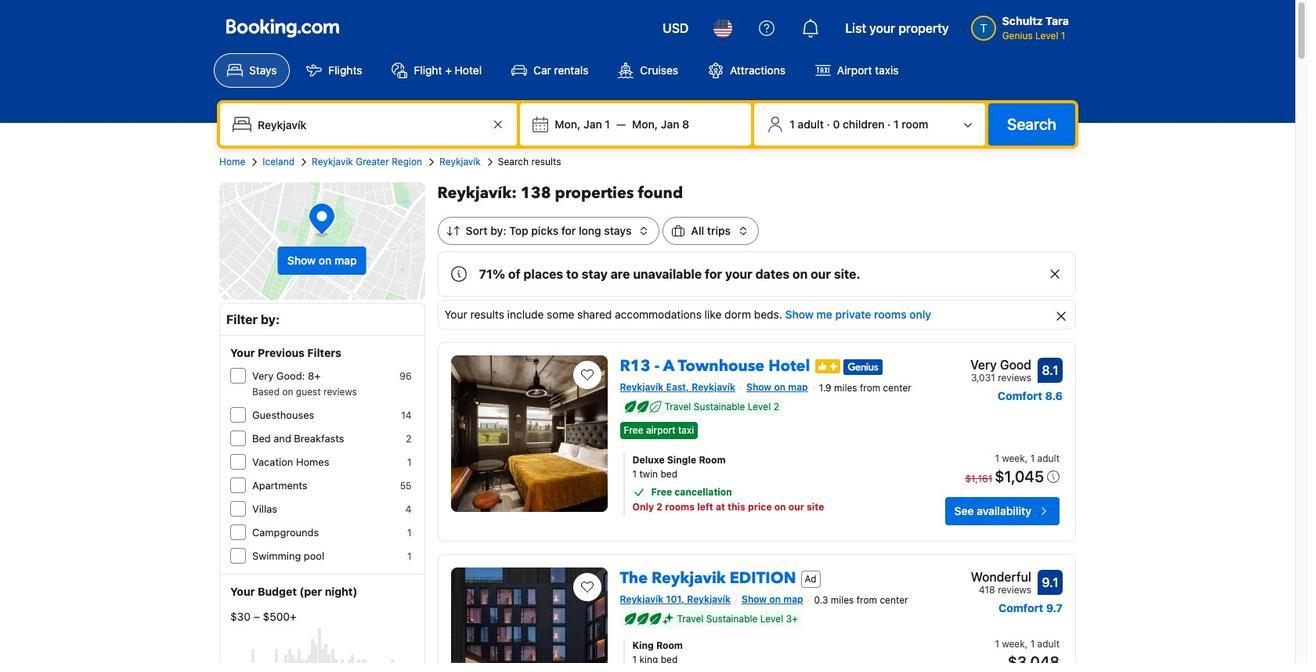 Task type: describe. For each thing, give the bounding box(es) containing it.
picks
[[531, 224, 559, 237]]

east,
[[666, 382, 689, 393]]

car
[[534, 63, 551, 77]]

0.3 miles from center
[[814, 595, 908, 606]]

your for your budget (per night)
[[230, 585, 255, 599]]

0 horizontal spatial 2
[[406, 433, 412, 445]]

home
[[219, 156, 245, 168]]

property
[[899, 21, 949, 35]]

usd
[[663, 21, 689, 35]]

r13 - a townhouse hotel link
[[620, 349, 810, 377]]

show on map inside show on map button
[[287, 254, 357, 267]]

some
[[547, 308, 575, 321]]

$30
[[230, 610, 251, 624]]

car rentals
[[534, 63, 589, 77]]

reykjavík: 138 properties found
[[438, 183, 683, 204]]

accommodations
[[615, 308, 702, 321]]

all
[[691, 224, 704, 237]]

filter
[[226, 313, 258, 327]]

list
[[846, 21, 867, 35]]

0.3
[[814, 595, 828, 606]]

reykjavik greater region link
[[312, 155, 422, 169]]

airport taxis link
[[802, 53, 912, 88]]

swimming
[[252, 550, 301, 562]]

1 jan from the left
[[584, 118, 602, 131]]

1 1 week , 1 adult from the top
[[995, 453, 1060, 465]]

2 mon, from the left
[[632, 118, 658, 131]]

138
[[521, 183, 551, 204]]

1 week from the top
[[1002, 453, 1025, 465]]

reykjavík east, reykjavík
[[620, 382, 736, 393]]

418
[[979, 585, 995, 596]]

3+
[[786, 613, 798, 625]]

1 vertical spatial adult
[[1038, 453, 1060, 465]]

reykjavík 101, reykjavík
[[620, 594, 731, 606]]

8
[[682, 118, 690, 131]]

unavailable
[[633, 267, 702, 281]]

this
[[728, 501, 746, 513]]

2 , from the top
[[1025, 638, 1028, 650]]

travel sustainable level 3+
[[677, 613, 798, 625]]

reviews for on
[[324, 386, 357, 398]]

0 horizontal spatial room
[[656, 640, 683, 652]]

1 · from the left
[[827, 118, 830, 131]]

taxi
[[678, 425, 694, 436]]

cruises link
[[605, 53, 692, 88]]

all trips
[[691, 224, 731, 237]]

car rentals link
[[498, 53, 602, 88]]

bed and breakfasts
[[252, 432, 344, 445]]

guesthouses
[[252, 409, 314, 421]]

iceland
[[263, 156, 295, 168]]

list your property link
[[836, 9, 959, 47]]

places
[[524, 267, 563, 281]]

0 vertical spatial hotel
[[455, 63, 482, 77]]

deluxe single room link
[[633, 454, 897, 468]]

wonderful
[[971, 570, 1032, 585]]

airport
[[837, 63, 872, 77]]

(per
[[300, 585, 322, 599]]

stays link
[[214, 53, 290, 88]]

1 vertical spatial reykjavik
[[652, 568, 726, 589]]

from for the reykjavik edition
[[857, 595, 877, 606]]

swimming pool
[[252, 550, 324, 562]]

booking.com image
[[226, 19, 339, 38]]

results for your
[[470, 308, 504, 321]]

reykjavík down the r13
[[620, 382, 664, 393]]

previous
[[258, 346, 305, 360]]

flights link
[[293, 53, 376, 88]]

miles for r13 - a townhouse hotel
[[834, 382, 857, 394]]

1 horizontal spatial hotel
[[769, 356, 810, 377]]

wonderful 418 reviews
[[971, 570, 1032, 596]]

$1,161
[[965, 473, 993, 485]]

the reykjavik edition
[[620, 568, 796, 589]]

private
[[836, 308, 871, 321]]

properties
[[555, 183, 634, 204]]

like
[[705, 308, 722, 321]]

level for r13 - a townhouse hotel
[[748, 401, 771, 413]]

your results include some shared accommodations like dorm beds. show me private rooms only
[[445, 308, 932, 321]]

search results updated. reykjavík: 138 properties found. element
[[438, 183, 1076, 204]]

reykjavík:
[[438, 183, 517, 204]]

reykjavík down the reykjavik edition
[[687, 594, 731, 606]]

children
[[843, 118, 885, 131]]

site
[[807, 501, 824, 513]]

of
[[508, 267, 521, 281]]

good
[[1000, 358, 1032, 372]]

deluxe single room
[[633, 454, 726, 466]]

search results
[[498, 156, 561, 168]]

1 horizontal spatial for
[[705, 267, 722, 281]]

your account menu schultz tara genius level 1 element
[[971, 7, 1076, 43]]

list your property
[[846, 21, 949, 35]]

homes
[[296, 456, 329, 468]]

level for the reykjavik edition
[[761, 613, 784, 625]]

1 vertical spatial your
[[725, 267, 753, 281]]

comfort for the reykjavik edition
[[999, 602, 1044, 615]]

are
[[611, 267, 630, 281]]

free cancellation
[[651, 487, 732, 498]]

flight + hotel
[[414, 63, 482, 77]]

site.
[[834, 267, 861, 281]]

101,
[[666, 594, 685, 606]]

very for good
[[971, 358, 997, 372]]

cruises
[[640, 63, 678, 77]]

include
[[507, 308, 544, 321]]

0 vertical spatial our
[[811, 267, 831, 281]]

good:
[[276, 370, 305, 382]]

1 inside schultz tara genius level 1
[[1061, 30, 1066, 42]]

based
[[252, 386, 280, 398]]

1 , from the top
[[1025, 453, 1028, 465]]

left
[[697, 501, 714, 513]]

home link
[[219, 155, 245, 169]]

reykjavík up travel sustainable level 2 at the right bottom of page
[[692, 382, 736, 393]]

by: for sort
[[491, 224, 507, 237]]

show on map for r13 - a townhouse hotel
[[747, 382, 808, 393]]

stays
[[604, 224, 632, 237]]

bed
[[661, 469, 678, 480]]

townhouse
[[678, 356, 765, 377]]

1 horizontal spatial room
[[699, 454, 726, 466]]

level inside schultz tara genius level 1
[[1036, 30, 1059, 42]]

0 horizontal spatial reykjavik
[[312, 156, 353, 168]]

very good element
[[971, 356, 1032, 374]]

reykjavík link
[[440, 155, 481, 169]]

your for your results include some shared accommodations like dorm beds. show me private rooms only
[[445, 308, 467, 321]]

free for free airport taxi
[[624, 425, 644, 436]]

and
[[274, 432, 291, 445]]

miles for the reykjavik edition
[[831, 595, 854, 606]]

search for search
[[1007, 115, 1057, 133]]

found
[[638, 183, 683, 204]]

reykjavík up reykjavík:
[[440, 156, 481, 168]]

very good 3,031 reviews
[[971, 358, 1032, 384]]

mon, jan 1 button
[[549, 110, 617, 139]]

reykjavik greater region
[[312, 156, 422, 168]]

0 vertical spatial for
[[562, 224, 576, 237]]

results for search
[[532, 156, 561, 168]]

r13 - a townhouse hotel
[[620, 356, 810, 377]]

show inside button
[[287, 254, 316, 267]]



Task type: vqa. For each thing, say whether or not it's contained in the screenshot.
1 adult dropdown button
no



Task type: locate. For each thing, give the bounding box(es) containing it.
· left 0
[[827, 118, 830, 131]]

1 vertical spatial 1 week , 1 adult
[[995, 638, 1060, 650]]

region
[[392, 156, 422, 168]]

4
[[406, 504, 412, 515]]

hotel right +
[[455, 63, 482, 77]]

our
[[811, 267, 831, 281], [789, 501, 804, 513]]

0 vertical spatial miles
[[834, 382, 857, 394]]

week up $1,045 in the right bottom of the page
[[1002, 453, 1025, 465]]

1 vertical spatial comfort
[[999, 602, 1044, 615]]

0 vertical spatial sustainable
[[694, 401, 745, 413]]

, down comfort 9.7
[[1025, 638, 1028, 650]]

1 vertical spatial travel
[[677, 613, 704, 625]]

1 vertical spatial rooms
[[665, 501, 695, 513]]

1 horizontal spatial our
[[811, 267, 831, 281]]

1
[[1061, 30, 1066, 42], [605, 118, 610, 131], [790, 118, 795, 131], [894, 118, 899, 131], [995, 453, 1000, 465], [1031, 453, 1035, 465], [407, 457, 412, 468], [633, 469, 637, 480], [407, 527, 412, 539], [407, 551, 412, 562], [995, 638, 1000, 650], [1031, 638, 1035, 650]]

2 vertical spatial map
[[784, 594, 803, 606]]

show on map
[[287, 254, 357, 267], [747, 382, 808, 393], [742, 594, 803, 606]]

0 horizontal spatial free
[[624, 425, 644, 436]]

for left the long
[[562, 224, 576, 237]]

search for search results
[[498, 156, 529, 168]]

0 vertical spatial level
[[1036, 30, 1059, 42]]

sustainable down townhouse
[[694, 401, 745, 413]]

wonderful element
[[971, 568, 1032, 587]]

mon, right the — in the top of the page
[[632, 118, 658, 131]]

1 horizontal spatial by:
[[491, 224, 507, 237]]

free down 1 twin bed
[[651, 487, 672, 498]]

0 vertical spatial rooms
[[874, 308, 907, 321]]

reykjavik left greater
[[312, 156, 353, 168]]

map inside button
[[334, 254, 357, 267]]

+
[[445, 63, 452, 77]]

1 vertical spatial by:
[[261, 313, 280, 327]]

search button
[[989, 103, 1076, 146]]

our left site.
[[811, 267, 831, 281]]

reykjavik up 101,
[[652, 568, 726, 589]]

very
[[971, 358, 997, 372], [252, 370, 274, 382]]

your left 'dates' on the right of the page
[[725, 267, 753, 281]]

2 horizontal spatial 2
[[774, 401, 779, 413]]

iceland link
[[263, 155, 295, 169]]

0 vertical spatial ,
[[1025, 453, 1028, 465]]

1 horizontal spatial mon,
[[632, 118, 658, 131]]

0 vertical spatial your
[[870, 21, 896, 35]]

mon,
[[555, 118, 581, 131], [632, 118, 658, 131]]

your budget (per night)
[[230, 585, 358, 599]]

r13 - a townhouse hotel image
[[451, 356, 608, 512]]

the reykjavik edition image
[[451, 568, 608, 664]]

to
[[566, 267, 579, 281]]

0 vertical spatial results
[[532, 156, 561, 168]]

1 horizontal spatial your
[[870, 21, 896, 35]]

see availability link
[[945, 498, 1060, 526]]

free left "airport"
[[624, 425, 644, 436]]

1 vertical spatial for
[[705, 267, 722, 281]]

2 down 14 on the left bottom of the page
[[406, 433, 412, 445]]

1 mon, from the left
[[555, 118, 581, 131]]

2
[[774, 401, 779, 413], [406, 433, 412, 445], [657, 501, 663, 513]]

comfort for r13 - a townhouse hotel
[[998, 389, 1043, 403]]

the
[[620, 568, 648, 589]]

show on map for the reykjavik edition
[[742, 594, 803, 606]]

1 vertical spatial miles
[[831, 595, 854, 606]]

center for r13 - a townhouse hotel
[[883, 382, 912, 394]]

1 horizontal spatial reykjavik
[[652, 568, 726, 589]]

mon, left the — in the top of the page
[[555, 118, 581, 131]]

map for the reykjavik edition
[[784, 594, 803, 606]]

map for r13 - a townhouse hotel
[[788, 382, 808, 393]]

8.1
[[1042, 363, 1059, 378]]

0 vertical spatial search
[[1007, 115, 1057, 133]]

stays
[[249, 63, 277, 77]]

reykjavik
[[312, 156, 353, 168], [652, 568, 726, 589]]

, up $1,045 in the right bottom of the page
[[1025, 453, 1028, 465]]

0 horizontal spatial mon,
[[555, 118, 581, 131]]

the reykjavik edition link
[[620, 562, 796, 589]]

vacation
[[252, 456, 293, 468]]

from right 1.9
[[860, 382, 881, 394]]

travel down east,
[[665, 401, 691, 413]]

king
[[633, 640, 654, 652]]

0 horizontal spatial by:
[[261, 313, 280, 327]]

travel sustainable level 2
[[665, 401, 779, 413]]

room right king
[[656, 640, 683, 652]]

1 vertical spatial center
[[880, 595, 908, 606]]

for up like
[[705, 267, 722, 281]]

–
[[254, 610, 260, 624]]

71%
[[479, 267, 505, 281]]

1 vertical spatial 2
[[406, 433, 412, 445]]

0 vertical spatial by:
[[491, 224, 507, 237]]

results up 138 at the left top of page
[[532, 156, 561, 168]]

week
[[1002, 453, 1025, 465], [1002, 638, 1025, 650]]

results left "include"
[[470, 308, 504, 321]]

1 vertical spatial free
[[651, 487, 672, 498]]

hotel down the beds.
[[769, 356, 810, 377]]

0 horizontal spatial your
[[725, 267, 753, 281]]

only 2 rooms left at this price on our site
[[633, 501, 824, 513]]

1 horizontal spatial jan
[[661, 118, 680, 131]]

·
[[827, 118, 830, 131], [888, 118, 891, 131]]

search inside button
[[1007, 115, 1057, 133]]

96
[[400, 371, 412, 382]]

jan
[[584, 118, 602, 131], [661, 118, 680, 131]]

scored 8.1 element
[[1038, 358, 1063, 383]]

1 week , 1 adult up $1,045 in the right bottom of the page
[[995, 453, 1060, 465]]

0 horizontal spatial results
[[470, 308, 504, 321]]

0 vertical spatial week
[[1002, 453, 1025, 465]]

2 vertical spatial level
[[761, 613, 784, 625]]

reviews inside very good 3,031 reviews
[[998, 372, 1032, 384]]

Where are you going? field
[[251, 110, 489, 139]]

1 horizontal spatial very
[[971, 358, 997, 372]]

center right 1.9
[[883, 382, 912, 394]]

your inside list your property link
[[870, 21, 896, 35]]

1 twin bed
[[633, 469, 678, 480]]

1 vertical spatial week
[[1002, 638, 1025, 650]]

2 vertical spatial your
[[230, 585, 255, 599]]

level left 3+
[[761, 613, 784, 625]]

sustainable for edition
[[706, 613, 758, 625]]

0 horizontal spatial rooms
[[665, 501, 695, 513]]

0 vertical spatial map
[[334, 254, 357, 267]]

reviews for good
[[998, 372, 1032, 384]]

0 vertical spatial room
[[699, 454, 726, 466]]

reviews up comfort 8.6
[[998, 372, 1032, 384]]

adult up $1,045 in the right bottom of the page
[[1038, 453, 1060, 465]]

1 adult · 0 children · 1 room
[[790, 118, 929, 131]]

scored 9.1 element
[[1038, 570, 1063, 595]]

0 horizontal spatial search
[[498, 156, 529, 168]]

from for r13 - a townhouse hotel
[[860, 382, 881, 394]]

on inside show on map button
[[319, 254, 332, 267]]

2 vertical spatial adult
[[1038, 638, 1060, 650]]

single
[[667, 454, 697, 466]]

1 vertical spatial your
[[230, 346, 255, 360]]

0 horizontal spatial ·
[[827, 118, 830, 131]]

this property is part of our preferred plus program. it's committed to providing outstanding service and excellent value. it'll pay us a higher commission if you make a booking. image
[[815, 359, 840, 373], [815, 359, 840, 373]]

0 horizontal spatial very
[[252, 370, 274, 382]]

2 up the deluxe single room link
[[774, 401, 779, 413]]

our left site
[[789, 501, 804, 513]]

room right single
[[699, 454, 726, 466]]

sustainable up king room link
[[706, 613, 758, 625]]

0 horizontal spatial jan
[[584, 118, 602, 131]]

show me private rooms only link
[[785, 308, 932, 321]]

travel down 101,
[[677, 613, 704, 625]]

genius
[[1002, 30, 1033, 42]]

1 week , 1 adult
[[995, 453, 1060, 465], [995, 638, 1060, 650]]

0 vertical spatial show on map
[[287, 254, 357, 267]]

very up based
[[252, 370, 274, 382]]

comfort 8.6
[[998, 389, 1063, 403]]

1 vertical spatial show on map
[[747, 382, 808, 393]]

twin
[[640, 469, 658, 480]]

map
[[334, 254, 357, 267], [788, 382, 808, 393], [784, 594, 803, 606]]

your for your previous filters
[[230, 346, 255, 360]]

attractions
[[730, 63, 786, 77]]

filters
[[307, 346, 341, 360]]

2 vertical spatial show on map
[[742, 594, 803, 606]]

2 · from the left
[[888, 118, 891, 131]]

—
[[617, 118, 626, 131]]

level up the deluxe single room link
[[748, 401, 771, 413]]

reviews inside wonderful 418 reviews
[[998, 585, 1032, 596]]

level down tara
[[1036, 30, 1059, 42]]

see
[[955, 505, 974, 518]]

by: right filter
[[261, 313, 280, 327]]

71% of places to stay are unavailable for your dates on our site.
[[479, 267, 861, 281]]

king room link
[[633, 639, 897, 653]]

0 vertical spatial travel
[[665, 401, 691, 413]]

0 vertical spatial reykjavik
[[312, 156, 353, 168]]

1 horizontal spatial rooms
[[874, 308, 907, 321]]

0 vertical spatial your
[[445, 308, 467, 321]]

center
[[883, 382, 912, 394], [880, 595, 908, 606]]

1 vertical spatial room
[[656, 640, 683, 652]]

jan left the — in the top of the page
[[584, 118, 602, 131]]

rooms
[[874, 308, 907, 321], [665, 501, 695, 513]]

center for the reykjavik edition
[[880, 595, 908, 606]]

9.1
[[1042, 576, 1059, 590]]

0 vertical spatial free
[[624, 425, 644, 436]]

show
[[287, 254, 316, 267], [785, 308, 814, 321], [747, 382, 772, 393], [742, 594, 767, 606]]

miles right 0.3
[[831, 595, 854, 606]]

1 vertical spatial hotel
[[769, 356, 810, 377]]

· right children
[[888, 118, 891, 131]]

0 vertical spatial 1 week , 1 adult
[[995, 453, 1060, 465]]

1 week , 1 adult down comfort 9.7
[[995, 638, 1060, 650]]

very for good:
[[252, 370, 274, 382]]

rooms left only
[[874, 308, 907, 321]]

dorm
[[725, 308, 751, 321]]

jan left 8
[[661, 118, 680, 131]]

level
[[1036, 30, 1059, 42], [748, 401, 771, 413], [761, 613, 784, 625]]

1 vertical spatial reviews
[[324, 386, 357, 398]]

center right 0.3
[[880, 595, 908, 606]]

1 horizontal spatial ·
[[888, 118, 891, 131]]

1 horizontal spatial free
[[651, 487, 672, 498]]

8+
[[308, 370, 321, 382]]

adult down 9.7
[[1038, 638, 1060, 650]]

your down filter
[[230, 346, 255, 360]]

0 vertical spatial adult
[[798, 118, 824, 131]]

1 vertical spatial level
[[748, 401, 771, 413]]

edition
[[730, 568, 796, 589]]

top
[[509, 224, 529, 237]]

free for free cancellation
[[651, 487, 672, 498]]

your left "include"
[[445, 308, 467, 321]]

very left good
[[971, 358, 997, 372]]

reviews right guest
[[324, 386, 357, 398]]

0 horizontal spatial hotel
[[455, 63, 482, 77]]

sustainable
[[694, 401, 745, 413], [706, 613, 758, 625]]

0 vertical spatial reviews
[[998, 372, 1032, 384]]

sort by: top picks for long stays
[[466, 224, 632, 237]]

by:
[[491, 224, 507, 237], [261, 313, 280, 327]]

1 vertical spatial map
[[788, 382, 808, 393]]

1 horizontal spatial search
[[1007, 115, 1057, 133]]

your up $30
[[230, 585, 255, 599]]

reviews up comfort 9.7
[[998, 585, 1032, 596]]

comfort down good
[[998, 389, 1043, 403]]

breakfasts
[[294, 432, 344, 445]]

1 vertical spatial from
[[857, 595, 877, 606]]

1.9
[[819, 382, 832, 394]]

mon, jan 8 button
[[626, 110, 696, 139]]

0 vertical spatial 2
[[774, 401, 779, 413]]

trips
[[707, 224, 731, 237]]

airport
[[646, 425, 676, 436]]

2 1 week , 1 adult from the top
[[995, 638, 1060, 650]]

at
[[716, 501, 725, 513]]

1 vertical spatial ,
[[1025, 638, 1028, 650]]

free airport taxi
[[624, 425, 694, 436]]

miles right 1.9
[[834, 382, 857, 394]]

2 right only
[[657, 501, 663, 513]]

1 vertical spatial results
[[470, 308, 504, 321]]

1 vertical spatial sustainable
[[706, 613, 758, 625]]

2 vertical spatial reviews
[[998, 585, 1032, 596]]

1 horizontal spatial results
[[532, 156, 561, 168]]

0 vertical spatial from
[[860, 382, 881, 394]]

flight + hotel link
[[379, 53, 495, 88]]

by: for filter
[[261, 313, 280, 327]]

2 vertical spatial 2
[[657, 501, 663, 513]]

room
[[902, 118, 929, 131]]

long
[[579, 224, 601, 237]]

sustainable for a
[[694, 401, 745, 413]]

attractions link
[[695, 53, 799, 88]]

all trips button
[[663, 217, 759, 245]]

travel for edition
[[677, 613, 704, 625]]

1 horizontal spatial 2
[[657, 501, 663, 513]]

travel for a
[[665, 401, 691, 413]]

room
[[699, 454, 726, 466], [656, 640, 683, 652]]

genius discounts available at this property. image
[[843, 359, 882, 375], [843, 359, 882, 375]]

0 horizontal spatial our
[[789, 501, 804, 513]]

adult inside dropdown button
[[798, 118, 824, 131]]

budget
[[258, 585, 297, 599]]

2 jan from the left
[[661, 118, 680, 131]]

me
[[817, 308, 833, 321]]

0 horizontal spatial for
[[562, 224, 576, 237]]

0 vertical spatial center
[[883, 382, 912, 394]]

campgrounds
[[252, 526, 319, 539]]

0 vertical spatial comfort
[[998, 389, 1043, 403]]

$30 – $500+
[[230, 610, 297, 624]]

bed
[[252, 432, 271, 445]]

villas
[[252, 503, 277, 515]]

week down comfort 9.7
[[1002, 638, 1025, 650]]

tara
[[1046, 14, 1069, 27]]

reykjavík down "the"
[[620, 594, 664, 606]]

vacation homes
[[252, 456, 329, 468]]

1 vertical spatial search
[[498, 156, 529, 168]]

adult left 0
[[798, 118, 824, 131]]

adult
[[798, 118, 824, 131], [1038, 453, 1060, 465], [1038, 638, 1060, 650]]

availability
[[977, 505, 1032, 518]]

ad
[[805, 573, 817, 585]]

comfort
[[998, 389, 1043, 403], [999, 602, 1044, 615]]

your right list
[[870, 21, 896, 35]]

very inside very good 3,031 reviews
[[971, 358, 997, 372]]

from right 0.3
[[857, 595, 877, 606]]

comfort down wonderful 418 reviews on the bottom of the page
[[999, 602, 1044, 615]]

1 vertical spatial our
[[789, 501, 804, 513]]

rooms down free cancellation
[[665, 501, 695, 513]]

by: left top
[[491, 224, 507, 237]]

2 week from the top
[[1002, 638, 1025, 650]]



